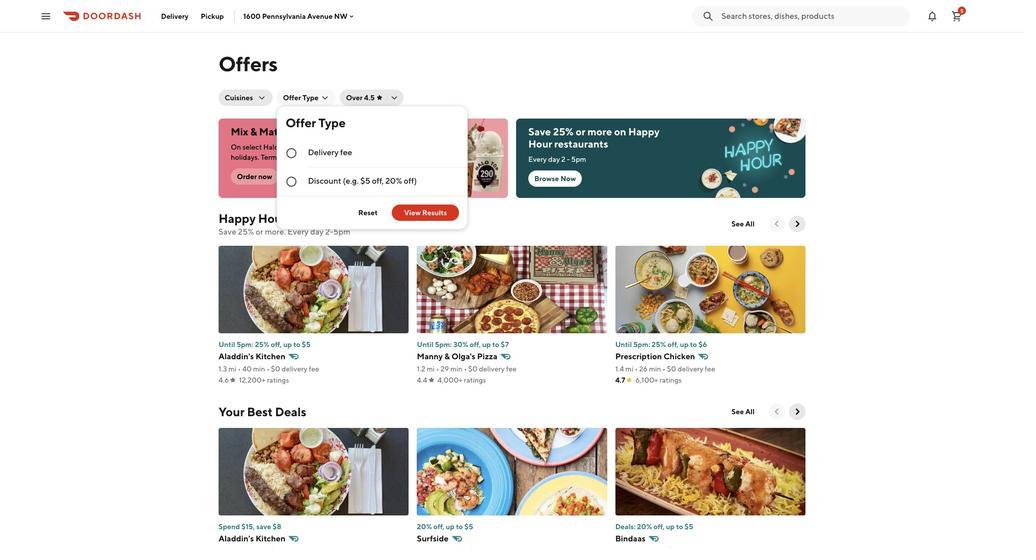 Task type: locate. For each thing, give the bounding box(es) containing it.
delivery down 2,
[[308, 148, 339, 157]]

1 vertical spatial save
[[219, 227, 236, 237]]

4.4
[[417, 377, 427, 385]]

• up 6,100+ ratings
[[663, 365, 666, 374]]

5pm: up 40
[[237, 341, 254, 349]]

0 vertical spatial &
[[250, 126, 257, 138]]

0 vertical spatial aladdin's
[[219, 352, 254, 362]]

& up 29
[[445, 352, 450, 362]]

1 horizontal spatial &
[[445, 352, 450, 362]]

2 horizontal spatial 20%
[[637, 523, 652, 531]]

2 aladdin's from the top
[[219, 535, 254, 544]]

offer type button
[[277, 90, 336, 106]]

1 until from the left
[[219, 341, 235, 349]]

deals for hour
[[289, 211, 320, 226]]

1 see from the top
[[732, 220, 744, 228]]

1 delivery from the left
[[282, 365, 307, 374]]

0 horizontal spatial -
[[292, 126, 296, 138]]

0 horizontal spatial or
[[256, 227, 263, 237]]

5pm: left 30%
[[435, 341, 452, 349]]

1 vertical spatial see all link
[[726, 404, 761, 420]]

see all for bindaas
[[732, 408, 755, 416]]

- left buy
[[292, 126, 296, 138]]

1 aladdin's kitchen from the top
[[219, 352, 285, 362]]

20% off, up to $5
[[417, 523, 473, 531]]

1 horizontal spatial every
[[528, 155, 547, 164]]

type up 'power'
[[318, 116, 346, 130]]

4,000+
[[438, 377, 463, 385]]

view results button
[[392, 205, 459, 221]]

1 vertical spatial &
[[445, 352, 450, 362]]

$0 for chicken
[[667, 365, 676, 374]]

0 horizontal spatial $0
[[271, 365, 280, 374]]

more
[[588, 126, 612, 138]]

-
[[292, 126, 296, 138], [567, 155, 570, 164]]

$0 down 'chicken'
[[667, 365, 676, 374]]

until up the 1.3
[[219, 341, 235, 349]]

1 mi from the left
[[228, 365, 236, 374]]

6,100+ ratings
[[636, 377, 682, 385]]

0 vertical spatial next button of carousel image
[[792, 219, 803, 229]]

over 4.5
[[346, 94, 375, 102]]

delivery down pizza
[[479, 365, 505, 374]]

0 horizontal spatial hour
[[258, 211, 286, 226]]

0 horizontal spatial 20%
[[386, 176, 402, 186]]

2-
[[325, 227, 333, 237]]

1 vertical spatial aladdin's
[[219, 535, 254, 544]]

2 horizontal spatial mi
[[626, 365, 633, 374]]

2 mi from the left
[[427, 365, 435, 374]]

delivery for manny & olga's pizza
[[479, 365, 505, 374]]

kitchen
[[256, 352, 285, 362], [256, 535, 285, 544]]

on
[[614, 126, 626, 138]]

25%
[[553, 126, 574, 138], [238, 227, 254, 237], [255, 341, 269, 349], [652, 341, 666, 349]]

off, right 30%
[[470, 341, 481, 349]]

0 vertical spatial offer
[[283, 94, 301, 102]]

day
[[548, 155, 560, 164], [310, 227, 324, 237]]

2
[[561, 155, 565, 164]]

order
[[237, 173, 257, 181]]

0 vertical spatial all
[[746, 220, 755, 228]]

0 horizontal spatial happy
[[219, 211, 256, 226]]

0 vertical spatial aladdin's kitchen
[[219, 352, 285, 362]]

mi
[[228, 365, 236, 374], [427, 365, 435, 374], [626, 365, 633, 374]]

ratings
[[267, 377, 289, 385], [464, 377, 486, 385], [660, 377, 682, 385]]

save 25% or more on happy hour restaurants
[[528, 126, 660, 150]]

top
[[280, 143, 292, 151]]

kitchen up 1.3 mi • 40 min • $0 delivery fee
[[256, 352, 285, 362]]

1 horizontal spatial happy
[[628, 126, 660, 138]]

fee for prescription chicken
[[705, 365, 715, 374]]

2 delivery from the left
[[479, 365, 505, 374]]

0 horizontal spatial delivery
[[282, 365, 307, 374]]

holidays.
[[231, 153, 259, 162]]

order now
[[237, 173, 272, 181]]

every right more.
[[288, 227, 309, 237]]

aladdin's
[[219, 352, 254, 362], [219, 535, 254, 544]]

previous button of carousel image
[[772, 407, 782, 417]]

to
[[311, 143, 318, 151], [293, 341, 300, 349], [492, 341, 499, 349], [690, 341, 697, 349], [456, 523, 463, 531], [676, 523, 683, 531]]

0 vertical spatial hour
[[528, 138, 552, 150]]

reset
[[358, 209, 378, 217]]

0 horizontal spatial save
[[219, 227, 236, 237]]

3 • from the left
[[436, 365, 439, 374]]

0 horizontal spatial &
[[250, 126, 257, 138]]

2 min from the left
[[450, 365, 462, 374]]

aladdin's kitchen up 40
[[219, 352, 285, 362]]

0 horizontal spatial min
[[253, 365, 265, 374]]

0 vertical spatial see all
[[732, 220, 755, 228]]

• left 26 at bottom
[[635, 365, 638, 374]]

min right 29
[[450, 365, 462, 374]]

offer type up "mix & match - buy 2, save $4"
[[283, 94, 319, 102]]

delivery up 12,200+ ratings
[[282, 365, 307, 374]]

the
[[368, 143, 379, 151]]

or up restaurants
[[576, 126, 586, 138]]

results
[[422, 209, 447, 217]]

pizza
[[477, 352, 497, 362]]

1 items, open order cart image
[[951, 10, 963, 22]]

1 vertical spatial aladdin's kitchen
[[219, 535, 285, 544]]

20% up bindaas
[[637, 523, 652, 531]]

off, up 1.3 mi • 40 min • $0 delivery fee
[[271, 341, 282, 349]]

off, for until 5pm: 25% off, up to $5
[[271, 341, 282, 349]]

0 horizontal spatial mi
[[228, 365, 236, 374]]

1 vertical spatial see all
[[732, 408, 755, 416]]

aladdin's for manny & olga's pizza
[[219, 352, 254, 362]]

every up browse
[[528, 155, 547, 164]]

up up surfside
[[446, 523, 455, 531]]

save left $8
[[256, 523, 271, 531]]

off, inside option
[[372, 176, 384, 186]]

discount (e.g. $5 off, 20% off)
[[308, 176, 417, 186]]

2 next button of carousel image from the top
[[792, 407, 803, 417]]

- for buy
[[292, 126, 296, 138]]

see for prescription chicken
[[732, 220, 744, 228]]

next button of carousel image right previous button of carousel image
[[792, 219, 803, 229]]

0 vertical spatial delivery
[[161, 12, 189, 20]]

$0 for kitchen
[[271, 365, 280, 374]]

hour up more.
[[258, 211, 286, 226]]

kitchen down $8
[[256, 535, 285, 544]]

•
[[238, 365, 241, 374], [267, 365, 270, 374], [436, 365, 439, 374], [464, 365, 467, 374], [635, 365, 638, 374], [663, 365, 666, 374]]

off, up surfside
[[433, 523, 444, 531]]

1 horizontal spatial 5pm:
[[435, 341, 452, 349]]

option group
[[277, 139, 467, 196]]

1600 pennsylvania avenue nw button
[[243, 12, 356, 20]]

1 horizontal spatial until
[[417, 341, 434, 349]]

1 horizontal spatial ratings
[[464, 377, 486, 385]]

0 horizontal spatial 5pm:
[[237, 341, 254, 349]]

hour up every day 2 - 5pm
[[528, 138, 552, 150]]

previous button of carousel image
[[772, 219, 782, 229]]

2 see from the top
[[732, 408, 744, 416]]

1 5pm: from the left
[[237, 341, 254, 349]]

1 horizontal spatial or
[[576, 126, 586, 138]]

offer type
[[283, 94, 319, 102], [286, 116, 346, 130]]

now
[[561, 175, 576, 183]]

0 vertical spatial save
[[329, 126, 350, 138]]

1 vertical spatial all
[[746, 408, 755, 416]]

1 next button of carousel image from the top
[[792, 219, 803, 229]]

until up manny
[[417, 341, 434, 349]]

up right deals: in the bottom right of the page
[[666, 523, 675, 531]]

• up 12,200+ ratings
[[267, 365, 270, 374]]

1 vertical spatial delivery
[[308, 148, 339, 157]]

happy
[[628, 126, 660, 138], [219, 211, 256, 226]]

off, for discount (e.g. $5 off, 20% off)
[[372, 176, 384, 186]]

min
[[253, 365, 265, 374], [450, 365, 462, 374], [649, 365, 661, 374]]

delivery inside button
[[161, 12, 189, 20]]

0 vertical spatial happy
[[628, 126, 660, 138]]

spend $15, save $8
[[219, 523, 281, 531]]

2 until from the left
[[417, 341, 434, 349]]

2 • from the left
[[267, 365, 270, 374]]

delivery down 'chicken'
[[678, 365, 703, 374]]

delivery left pickup
[[161, 12, 189, 20]]

4.5
[[364, 94, 375, 102]]

mix
[[231, 126, 248, 138]]

power
[[319, 143, 339, 151]]

deals inside the happy hour deals save 25% or more. every day 2-5pm
[[289, 211, 320, 226]]

1 horizontal spatial mi
[[427, 365, 435, 374]]

to inside on select halo top pints to power through the holidays. terms apply
[[311, 143, 318, 151]]

1 all from the top
[[746, 220, 755, 228]]

2 see all link from the top
[[726, 404, 761, 420]]

0 vertical spatial see
[[732, 220, 744, 228]]

3 until from the left
[[615, 341, 632, 349]]

aladdin's up 40
[[219, 352, 254, 362]]

mi right the 1.4
[[626, 365, 633, 374]]

1 vertical spatial happy
[[219, 211, 256, 226]]

deals: 20% off, up to $5
[[615, 523, 693, 531]]

happy inside save 25% or more on happy hour restaurants
[[628, 126, 660, 138]]

next button of carousel image right previous button of carousel icon
[[792, 407, 803, 417]]

until
[[219, 341, 235, 349], [417, 341, 434, 349], [615, 341, 632, 349]]

surfside
[[417, 535, 449, 544]]

until 5pm: 25% off, up to $6
[[615, 341, 707, 349]]

offer type down offer type button
[[286, 116, 346, 130]]

mix & match - buy 2, save $4
[[231, 126, 365, 138]]

25% up restaurants
[[553, 126, 574, 138]]

& right mix
[[250, 126, 257, 138]]

3 min from the left
[[649, 365, 661, 374]]

all left previous button of carousel icon
[[746, 408, 755, 416]]

1 horizontal spatial save
[[528, 126, 551, 138]]

2 ratings from the left
[[464, 377, 486, 385]]

0 vertical spatial see all link
[[726, 216, 761, 232]]

min for &
[[450, 365, 462, 374]]

restaurants
[[554, 138, 608, 150]]

1 vertical spatial deals
[[275, 405, 306, 419]]

2 horizontal spatial $0
[[667, 365, 676, 374]]

apply
[[282, 153, 299, 162]]

1 horizontal spatial day
[[548, 155, 560, 164]]

3 5pm: from the left
[[633, 341, 650, 349]]

0 horizontal spatial every
[[288, 227, 309, 237]]

browse now
[[535, 175, 576, 183]]

off)
[[404, 176, 417, 186]]

0 vertical spatial save
[[528, 126, 551, 138]]

0 vertical spatial or
[[576, 126, 586, 138]]

0 vertical spatial -
[[292, 126, 296, 138]]

• left 40
[[238, 365, 241, 374]]

see all
[[732, 220, 755, 228], [732, 408, 755, 416]]

deals inside your best deals link
[[275, 405, 306, 419]]

min right 26 at bottom
[[649, 365, 661, 374]]

or inside the happy hour deals save 25% or more. every day 2-5pm
[[256, 227, 263, 237]]

$0
[[271, 365, 280, 374], [468, 365, 478, 374], [667, 365, 676, 374]]

2 kitchen from the top
[[256, 535, 285, 544]]

until up prescription
[[615, 341, 632, 349]]

next button of carousel image for prescription chicken
[[792, 219, 803, 229]]

min right 40
[[253, 365, 265, 374]]

type up buy
[[303, 94, 319, 102]]

mi for manny
[[427, 365, 435, 374]]

off, up 'chicken'
[[668, 341, 679, 349]]

• left 29
[[436, 365, 439, 374]]

1.2
[[417, 365, 425, 374]]

off, right deals: in the bottom right of the page
[[654, 523, 665, 531]]

see left previous button of carousel icon
[[732, 408, 744, 416]]

save inside save 25% or more on happy hour restaurants
[[528, 126, 551, 138]]

ratings for chicken
[[660, 377, 682, 385]]

until for prescription chicken
[[615, 341, 632, 349]]

hour inside the happy hour deals save 25% or more. every day 2-5pm
[[258, 211, 286, 226]]

3 ratings from the left
[[660, 377, 682, 385]]

1 min from the left
[[253, 365, 265, 374]]

off, right (e.g.
[[372, 176, 384, 186]]

or
[[576, 126, 586, 138], [256, 227, 263, 237]]

1 horizontal spatial hour
[[528, 138, 552, 150]]

1 horizontal spatial -
[[567, 155, 570, 164]]

1 vertical spatial hour
[[258, 211, 286, 226]]

- for 5pm
[[567, 155, 570, 164]]

browse now button
[[528, 171, 582, 187]]

pints
[[293, 143, 309, 151]]

1.3 mi • 40 min • $0 delivery fee
[[219, 365, 319, 374]]

ratings down 1.2 mi • 29 min • $0 delivery fee
[[464, 377, 486, 385]]

fee for manny & olga's pizza
[[506, 365, 517, 374]]

view
[[404, 209, 421, 217]]

1 horizontal spatial min
[[450, 365, 462, 374]]

1600 pennsylvania avenue nw
[[243, 12, 348, 20]]

ratings down 1.3 mi • 40 min • $0 delivery fee
[[267, 377, 289, 385]]

save right 2,
[[329, 126, 350, 138]]

2 horizontal spatial delivery
[[678, 365, 703, 374]]

1 horizontal spatial $0
[[468, 365, 478, 374]]

up up pizza
[[482, 341, 491, 349]]

delivery
[[161, 12, 189, 20], [308, 148, 339, 157]]

buy
[[298, 126, 317, 138]]

fee
[[340, 148, 352, 157], [309, 365, 319, 374], [506, 365, 517, 374], [705, 365, 715, 374]]

0 vertical spatial offer type
[[283, 94, 319, 102]]

1 $0 from the left
[[271, 365, 280, 374]]

- right 2
[[567, 155, 570, 164]]

see all left previous button of carousel image
[[732, 220, 755, 228]]

see
[[732, 220, 744, 228], [732, 408, 744, 416]]

deals down the discount
[[289, 211, 320, 226]]

1 • from the left
[[238, 365, 241, 374]]

1 ratings from the left
[[267, 377, 289, 385]]

olga's
[[452, 352, 475, 362]]

see all left previous button of carousel icon
[[732, 408, 755, 416]]

or left more.
[[256, 227, 263, 237]]

0 horizontal spatial 5pm
[[333, 227, 350, 237]]

1 horizontal spatial delivery
[[308, 148, 339, 157]]

0 horizontal spatial until
[[219, 341, 235, 349]]

0 horizontal spatial ratings
[[267, 377, 289, 385]]

aladdin's kitchen down spend $15, save $8
[[219, 535, 285, 544]]

min for kitchen
[[253, 365, 265, 374]]

1.2 mi • 29 min • $0 delivery fee
[[417, 365, 517, 374]]

see left previous button of carousel image
[[732, 220, 744, 228]]

2 horizontal spatial ratings
[[660, 377, 682, 385]]

save left more.
[[219, 227, 236, 237]]

every inside the happy hour deals save 25% or more. every day 2-5pm
[[288, 227, 309, 237]]

aladdin's down spend at the bottom
[[219, 535, 254, 544]]

0 vertical spatial deals
[[289, 211, 320, 226]]

&
[[250, 126, 257, 138], [445, 352, 450, 362]]

5pm: up prescription
[[633, 341, 650, 349]]

0 horizontal spatial day
[[310, 227, 324, 237]]

0 vertical spatial kitchen
[[256, 352, 285, 362]]

3 delivery from the left
[[678, 365, 703, 374]]

25% up 1.3 mi • 40 min • $0 delivery fee
[[255, 341, 269, 349]]

12,200+
[[239, 377, 266, 385]]

happy down the order
[[219, 211, 256, 226]]

offer
[[283, 94, 301, 102], [286, 116, 316, 130]]

1 vertical spatial see
[[732, 408, 744, 416]]

• up 4,000+ ratings at the left bottom of page
[[464, 365, 467, 374]]

1 horizontal spatial 5pm
[[571, 155, 586, 164]]

0 vertical spatial every
[[528, 155, 547, 164]]

mi right the 1.3
[[228, 365, 236, 374]]

cuisines button
[[219, 90, 273, 106]]

1600
[[243, 12, 261, 20]]

ratings down 1.4 mi • 26 min • $0 delivery fee
[[660, 377, 682, 385]]

delivery for prescription chicken
[[678, 365, 703, 374]]

$0 for &
[[468, 365, 478, 374]]

until 5pm: 30% off, up to $7
[[417, 341, 509, 349]]

offer inside offer type button
[[283, 94, 301, 102]]

browse
[[535, 175, 559, 183]]

up up 'chicken'
[[680, 341, 689, 349]]

5pm
[[571, 155, 586, 164], [333, 227, 350, 237]]

deals right best
[[275, 405, 306, 419]]

day left 2
[[548, 155, 560, 164]]

1 vertical spatial 5pm
[[333, 227, 350, 237]]

2 5pm: from the left
[[435, 341, 452, 349]]

delivery inside option
[[308, 148, 339, 157]]

bindaas
[[615, 535, 646, 544]]

20%
[[386, 176, 402, 186], [417, 523, 432, 531], [637, 523, 652, 531]]

0 horizontal spatial delivery
[[161, 12, 189, 20]]

1 vertical spatial day
[[310, 227, 324, 237]]

1 vertical spatial kitchen
[[256, 535, 285, 544]]

offer left 2,
[[286, 116, 316, 130]]

25% left more.
[[238, 227, 254, 237]]

2 horizontal spatial until
[[615, 341, 632, 349]]

next button of carousel image
[[792, 219, 803, 229], [792, 407, 803, 417]]

$0 down olga's
[[468, 365, 478, 374]]

3 $0 from the left
[[667, 365, 676, 374]]

1 horizontal spatial delivery
[[479, 365, 505, 374]]

offer up "mix & match - buy 2, save $4"
[[283, 94, 301, 102]]

every
[[528, 155, 547, 164], [288, 227, 309, 237]]

2 aladdin's kitchen from the top
[[219, 535, 285, 544]]

1 vertical spatial next button of carousel image
[[792, 407, 803, 417]]

25% inside save 25% or more on happy hour restaurants
[[553, 126, 574, 138]]

day left "2-"
[[310, 227, 324, 237]]

$0 up 12,200+ ratings
[[271, 365, 280, 374]]

2 see all from the top
[[732, 408, 755, 416]]

2 horizontal spatial min
[[649, 365, 661, 374]]

see all link left previous button of carousel image
[[726, 216, 761, 232]]

2 $0 from the left
[[468, 365, 478, 374]]

happy right on
[[628, 126, 660, 138]]

all left previous button of carousel image
[[746, 220, 755, 228]]

2 all from the top
[[746, 408, 755, 416]]

pennsylvania
[[262, 12, 306, 20]]

all
[[746, 220, 755, 228], [746, 408, 755, 416]]

0 vertical spatial type
[[303, 94, 319, 102]]

20% left off)
[[386, 176, 402, 186]]

1 vertical spatial every
[[288, 227, 309, 237]]

offer type inside button
[[283, 94, 319, 102]]

20% up surfside
[[417, 523, 432, 531]]

1 vertical spatial or
[[256, 227, 263, 237]]

1 vertical spatial save
[[256, 523, 271, 531]]

up up 1.3 mi • 40 min • $0 delivery fee
[[283, 341, 292, 349]]

1 aladdin's from the top
[[219, 352, 254, 362]]

see all link left previous button of carousel icon
[[726, 404, 761, 420]]

1 vertical spatial -
[[567, 155, 570, 164]]

see all link for bindaas
[[726, 404, 761, 420]]

manny
[[417, 352, 443, 362]]

5 • from the left
[[635, 365, 638, 374]]

prescription chicken
[[615, 352, 695, 362]]

1 kitchen from the top
[[256, 352, 285, 362]]

1 see all from the top
[[732, 220, 755, 228]]

hour
[[528, 138, 552, 150], [258, 211, 286, 226]]

save up every day 2 - 5pm
[[528, 126, 551, 138]]

mi right 1.2
[[427, 365, 435, 374]]

3 mi from the left
[[626, 365, 633, 374]]

1 see all link from the top
[[726, 216, 761, 232]]

2 horizontal spatial 5pm:
[[633, 341, 650, 349]]



Task type: vqa. For each thing, say whether or not it's contained in the screenshot.
third mi from the left
yes



Task type: describe. For each thing, give the bounding box(es) containing it.
40
[[242, 365, 252, 374]]

offers
[[219, 52, 278, 76]]

to for $5
[[293, 341, 300, 349]]

$6
[[699, 341, 707, 349]]

6,100+
[[636, 377, 658, 385]]

4.7
[[615, 377, 625, 385]]

select
[[243, 143, 262, 151]]

& for mix
[[250, 126, 257, 138]]

option group containing delivery fee
[[277, 139, 467, 196]]

delivery fee
[[308, 148, 352, 157]]

now
[[258, 173, 272, 181]]

over
[[346, 94, 363, 102]]

up for aladdin's kitchen
[[283, 341, 292, 349]]

nw
[[334, 12, 348, 20]]

to for power
[[311, 143, 318, 151]]

mi for prescription
[[626, 365, 633, 374]]

Discount (e.g. $5 off, 20% off) radio
[[277, 168, 467, 196]]

5 button
[[947, 6, 967, 26]]

up for manny & olga's pizza
[[482, 341, 491, 349]]

prescription
[[615, 352, 662, 362]]

29
[[441, 365, 449, 374]]

1 vertical spatial offer type
[[286, 116, 346, 130]]

fee for aladdin's kitchen
[[309, 365, 319, 374]]

Store search: begin typing to search for stores available on DoorDash text field
[[722, 10, 904, 22]]

all for prescription chicken
[[746, 220, 755, 228]]

0 vertical spatial day
[[548, 155, 560, 164]]

until for aladdin's kitchen
[[219, 341, 235, 349]]

5pm: for manny
[[435, 341, 452, 349]]

4,000+ ratings
[[438, 377, 486, 385]]

& for manny
[[445, 352, 450, 362]]

0 vertical spatial 5pm
[[571, 155, 586, 164]]

mi for aladdin's
[[228, 365, 236, 374]]

save inside the happy hour deals save 25% or more. every day 2-5pm
[[219, 227, 236, 237]]

5
[[960, 7, 964, 14]]

day inside the happy hour deals save 25% or more. every day 2-5pm
[[310, 227, 324, 237]]

spend
[[219, 523, 240, 531]]

to for $6
[[690, 341, 697, 349]]

ratings for kitchen
[[267, 377, 289, 385]]

discount
[[308, 176, 341, 186]]

happy hour deals save 25% or more. every day 2-5pm
[[219, 211, 350, 237]]

(e.g.
[[343, 176, 359, 186]]

$15,
[[241, 523, 255, 531]]

delivery for delivery fee
[[308, 148, 339, 157]]

best
[[247, 405, 273, 419]]

order now button
[[231, 169, 278, 185]]

4.6
[[219, 377, 229, 385]]

1 horizontal spatial 20%
[[417, 523, 432, 531]]

see all for prescription chicken
[[732, 220, 755, 228]]

more.
[[265, 227, 286, 237]]

avenue
[[307, 12, 333, 20]]

delivery button
[[155, 8, 195, 24]]

fee inside option
[[340, 148, 352, 157]]

$4
[[353, 126, 365, 138]]

every day 2 - 5pm
[[528, 155, 586, 164]]

on
[[231, 143, 241, 151]]

halo
[[263, 143, 279, 151]]

5pm inside the happy hour deals save 25% or more. every day 2-5pm
[[333, 227, 350, 237]]

or inside save 25% or more on happy hour restaurants
[[576, 126, 586, 138]]

terms
[[261, 153, 280, 162]]

delivery for aladdin's kitchen
[[282, 365, 307, 374]]

pickup
[[201, 12, 224, 20]]

kitchen for surfside
[[256, 535, 285, 544]]

25% up prescription chicken at the right bottom of the page
[[652, 341, 666, 349]]

pickup button
[[195, 8, 230, 24]]

cuisines
[[225, 94, 253, 102]]

all for bindaas
[[746, 408, 755, 416]]

through
[[341, 143, 367, 151]]

$5 inside discount (e.g. $5 off, 20% off) option
[[360, 176, 370, 186]]

manny & olga's pizza
[[417, 352, 497, 362]]

1.3
[[219, 365, 227, 374]]

1 vertical spatial type
[[318, 116, 346, 130]]

type inside offer type button
[[303, 94, 319, 102]]

until 5pm: 25% off, up to $5
[[219, 341, 311, 349]]

see all link for prescription chicken
[[726, 216, 761, 232]]

aladdin's kitchen for manny & olga's pizza
[[219, 352, 285, 362]]

25% inside the happy hour deals save 25% or more. every day 2-5pm
[[238, 227, 254, 237]]

view results
[[404, 209, 447, 217]]

20% inside discount (e.g. $5 off, 20% off) option
[[386, 176, 402, 186]]

ratings for &
[[464, 377, 486, 385]]

your
[[219, 405, 245, 419]]

delivery for delivery
[[161, 12, 189, 20]]

aladdin's for surfside
[[219, 535, 254, 544]]

deals for best
[[275, 405, 306, 419]]

notification bell image
[[926, 10, 939, 22]]

1 horizontal spatial save
[[329, 126, 350, 138]]

6 • from the left
[[663, 365, 666, 374]]

up for prescription chicken
[[680, 341, 689, 349]]

your best deals
[[219, 405, 306, 419]]

on select halo top pints to power through the holidays. terms apply
[[231, 143, 379, 162]]

1 vertical spatial offer
[[286, 116, 316, 130]]

$8
[[273, 523, 281, 531]]

30%
[[453, 341, 468, 349]]

deals:
[[615, 523, 636, 531]]

Delivery fee radio
[[277, 139, 467, 168]]

reset button
[[352, 205, 384, 221]]

$7
[[501, 341, 509, 349]]

min for chicken
[[649, 365, 661, 374]]

hour inside save 25% or more on happy hour restaurants
[[528, 138, 552, 150]]

open menu image
[[40, 10, 52, 22]]

over 4.5 button
[[340, 90, 404, 106]]

to for $7
[[492, 341, 499, 349]]

1.4 mi • 26 min • $0 delivery fee
[[615, 365, 715, 374]]

5pm: for prescription
[[633, 341, 650, 349]]

happy inside the happy hour deals save 25% or more. every day 2-5pm
[[219, 211, 256, 226]]

12,200+ ratings
[[239, 377, 289, 385]]

off, for until 5pm: 30% off, up to $7
[[470, 341, 481, 349]]

26
[[639, 365, 648, 374]]

5pm: for aladdin's
[[237, 341, 254, 349]]

4 • from the left
[[464, 365, 467, 374]]

2,
[[319, 126, 327, 138]]

chicken
[[664, 352, 695, 362]]

until for manny & olga's pizza
[[417, 341, 434, 349]]

your best deals link
[[219, 404, 306, 420]]

next button of carousel image for bindaas
[[792, 407, 803, 417]]

off, for until 5pm: 25% off, up to $6
[[668, 341, 679, 349]]

0 horizontal spatial save
[[256, 523, 271, 531]]

kitchen for manny & olga's pizza
[[256, 352, 285, 362]]

see for bindaas
[[732, 408, 744, 416]]

aladdin's kitchen for surfside
[[219, 535, 285, 544]]



